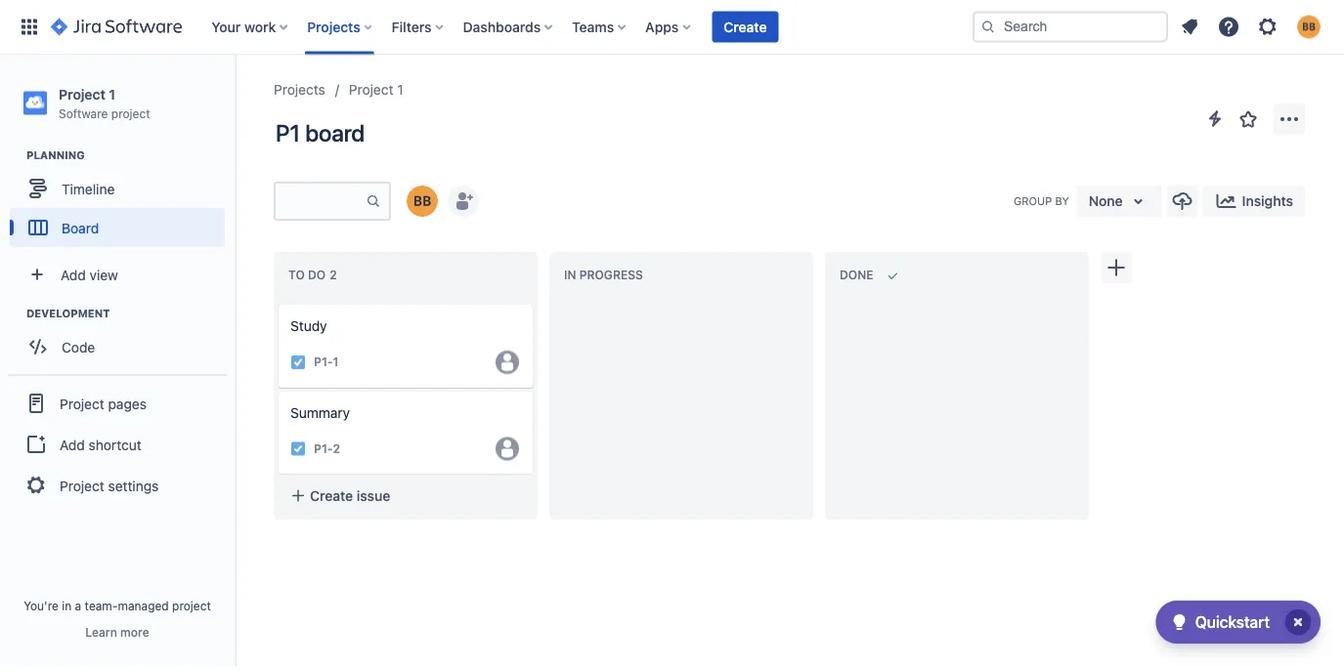 Task type: vqa. For each thing, say whether or not it's contained in the screenshot.
Tasks
no



Task type: locate. For each thing, give the bounding box(es) containing it.
to do
[[288, 269, 326, 282]]

add for add shortcut
[[60, 437, 85, 453]]

more image
[[1278, 108, 1301, 131]]

project
[[349, 82, 394, 98], [59, 86, 105, 102], [60, 396, 104, 412], [60, 478, 104, 494]]

0 vertical spatial p1-
[[314, 356, 333, 369]]

1 inside 'link'
[[397, 82, 403, 98]]

Search this board text field
[[276, 184, 366, 219]]

banner
[[0, 0, 1344, 55]]

0 vertical spatial create
[[724, 19, 767, 35]]

group
[[8, 375, 227, 513]]

add inside 'button'
[[60, 437, 85, 453]]

add left view in the left of the page
[[61, 267, 86, 283]]

project right software
[[111, 106, 150, 120]]

2 p1- from the top
[[314, 442, 333, 456]]

you're
[[24, 599, 59, 613]]

quickstart button
[[1156, 601, 1321, 644]]

1 for project 1 software project
[[109, 86, 115, 102]]

project inside 'link'
[[349, 82, 394, 98]]

1 vertical spatial task image
[[290, 442, 306, 457]]

p1- down study
[[314, 356, 333, 369]]

1 unassigned image from the top
[[496, 351, 519, 374]]

planning group
[[10, 148, 234, 253]]

insights image
[[1215, 190, 1238, 213]]

development image
[[3, 302, 26, 326]]

software
[[59, 106, 108, 120]]

p1-2
[[314, 442, 340, 456]]

1 vertical spatial project
[[172, 599, 211, 613]]

in progress
[[564, 269, 643, 282]]

summary
[[290, 405, 350, 421]]

dashboards
[[463, 19, 541, 35]]

project down add shortcut
[[60, 478, 104, 494]]

0 horizontal spatial create
[[310, 488, 353, 504]]

unassigned image for summary
[[496, 438, 519, 461]]

project 1 software project
[[59, 86, 150, 120]]

board link
[[10, 208, 225, 248]]

board
[[62, 220, 99, 236]]

project up board
[[349, 82, 394, 98]]

banner containing your work
[[0, 0, 1344, 55]]

settings image
[[1256, 15, 1280, 39]]

0 vertical spatial unassigned image
[[496, 351, 519, 374]]

create left issue
[[310, 488, 353, 504]]

add inside popup button
[[61, 267, 86, 283]]

Search field
[[973, 11, 1168, 43]]

project 1
[[349, 82, 403, 98]]

p1-1
[[314, 356, 339, 369]]

insights button
[[1203, 186, 1305, 217]]

add people image
[[452, 190, 475, 213]]

add left shortcut
[[60, 437, 85, 453]]

add for add view
[[61, 267, 86, 283]]

create column image
[[1105, 256, 1128, 280]]

create right apps dropdown button on the top of page
[[724, 19, 767, 35]]

p1 board
[[276, 119, 365, 147]]

2 unassigned image from the top
[[496, 438, 519, 461]]

your
[[211, 19, 241, 35]]

project right managed
[[172, 599, 211, 613]]

group by
[[1014, 195, 1069, 207]]

projects link
[[274, 78, 325, 102]]

code
[[62, 339, 95, 355]]

star p1 board image
[[1237, 108, 1260, 131]]

unassigned image for study
[[496, 351, 519, 374]]

notifications image
[[1178, 15, 1202, 39]]

task image for study
[[290, 355, 306, 370]]

work
[[244, 19, 276, 35]]

1 p1- from the top
[[314, 356, 333, 369]]

1 horizontal spatial create
[[724, 19, 767, 35]]

1 down filters
[[397, 82, 403, 98]]

create inside button
[[310, 488, 353, 504]]

planning image
[[3, 144, 26, 167]]

1 inside project 1 software project
[[109, 86, 115, 102]]

none button
[[1077, 186, 1162, 217]]

0 vertical spatial projects
[[307, 19, 360, 35]]

0 horizontal spatial 1
[[109, 86, 115, 102]]

project for project pages
[[60, 396, 104, 412]]

projects button
[[301, 11, 380, 43]]

sidebar navigation image
[[213, 78, 256, 117]]

group
[[1014, 195, 1052, 207]]

task image
[[290, 355, 306, 370], [290, 442, 306, 457]]

1 vertical spatial add
[[60, 437, 85, 453]]

create issue
[[310, 488, 390, 504]]

help image
[[1217, 15, 1241, 39]]

1 vertical spatial projects
[[274, 82, 325, 98]]

1 vertical spatial create
[[310, 488, 353, 504]]

add
[[61, 267, 86, 283], [60, 437, 85, 453]]

create inside button
[[724, 19, 767, 35]]

project inside project 1 software project
[[59, 86, 105, 102]]

task image for summary
[[290, 442, 306, 457]]

1 horizontal spatial project
[[172, 599, 211, 613]]

1
[[397, 82, 403, 98], [109, 86, 115, 102], [333, 356, 339, 369]]

0 vertical spatial project
[[111, 106, 150, 120]]

project up add shortcut
[[60, 396, 104, 412]]

jira software image
[[51, 15, 182, 39], [51, 15, 182, 39]]

0 vertical spatial add
[[61, 267, 86, 283]]

project settings link
[[8, 465, 227, 508]]

1 up timeline link
[[109, 86, 115, 102]]

filters
[[392, 19, 432, 35]]

1 up summary
[[333, 356, 339, 369]]

projects up p1
[[274, 82, 325, 98]]

0 vertical spatial task image
[[290, 355, 306, 370]]

project
[[111, 106, 150, 120], [172, 599, 211, 613]]

2
[[333, 442, 340, 456]]

1 vertical spatial p1-
[[314, 442, 333, 456]]

in
[[62, 599, 72, 613]]

managed
[[118, 599, 169, 613]]

1 for p1-1
[[333, 356, 339, 369]]

task image left p1-1 link
[[290, 355, 306, 370]]

2 horizontal spatial 1
[[397, 82, 403, 98]]

create for create
[[724, 19, 767, 35]]

quickstart
[[1195, 613, 1270, 632]]

appswitcher icon image
[[18, 15, 41, 39]]

insights
[[1242, 193, 1293, 209]]

p1-2 link
[[314, 441, 340, 458]]

project up software
[[59, 86, 105, 102]]

in
[[564, 269, 576, 282]]

p1-
[[314, 356, 333, 369], [314, 442, 333, 456]]

p1- down summary
[[314, 442, 333, 456]]

unassigned image
[[496, 351, 519, 374], [496, 438, 519, 461]]

done
[[840, 269, 873, 282]]

task image left p1-2 link
[[290, 442, 306, 457]]

projects inside projects dropdown button
[[307, 19, 360, 35]]

none
[[1089, 193, 1123, 209]]

1 vertical spatial unassigned image
[[496, 438, 519, 461]]

bob builder image
[[407, 186, 438, 217]]

2 task image from the top
[[290, 442, 306, 457]]

board
[[305, 119, 365, 147]]

project settings
[[60, 478, 159, 494]]

projects up projects "link"
[[307, 19, 360, 35]]

1 task image from the top
[[290, 355, 306, 370]]

teams
[[572, 19, 614, 35]]

your profile and settings image
[[1297, 15, 1321, 39]]

1 horizontal spatial 1
[[333, 356, 339, 369]]

0 horizontal spatial project
[[111, 106, 150, 120]]

search image
[[981, 19, 996, 35]]

projects
[[307, 19, 360, 35], [274, 82, 325, 98]]

create
[[724, 19, 767, 35], [310, 488, 353, 504]]

timeline
[[62, 181, 115, 197]]

dismiss quickstart image
[[1283, 607, 1314, 638]]



Task type: describe. For each thing, give the bounding box(es) containing it.
your work button
[[206, 11, 295, 43]]

learn more
[[85, 626, 149, 639]]

p1
[[276, 119, 300, 147]]

timeline link
[[10, 169, 225, 208]]

p1- for study
[[314, 356, 333, 369]]

project for project 1
[[349, 82, 394, 98]]

code link
[[10, 328, 225, 367]]

apps button
[[640, 11, 698, 43]]

group containing project pages
[[8, 375, 227, 513]]

to do element
[[288, 269, 341, 282]]

project pages
[[60, 396, 147, 412]]

primary element
[[12, 0, 973, 54]]

settings
[[108, 478, 159, 494]]

add shortcut
[[60, 437, 142, 453]]

1 for project 1
[[397, 82, 403, 98]]

project pages link
[[8, 382, 227, 425]]

to
[[288, 269, 305, 282]]

create for create issue
[[310, 488, 353, 504]]

teams button
[[566, 11, 634, 43]]

projects for projects dropdown button
[[307, 19, 360, 35]]

do
[[308, 269, 326, 282]]

add view
[[61, 267, 118, 283]]

import image
[[1171, 190, 1194, 213]]

dashboards button
[[457, 11, 560, 43]]

by
[[1055, 195, 1069, 207]]

check image
[[1168, 611, 1191, 635]]

p1- for summary
[[314, 442, 333, 456]]

create issue image
[[267, 291, 290, 315]]

project for project 1 software project
[[59, 86, 105, 102]]

apps
[[645, 19, 679, 35]]

automations menu button icon image
[[1204, 107, 1227, 131]]

create button
[[712, 11, 779, 43]]

more
[[120, 626, 149, 639]]

p1-1 link
[[314, 354, 339, 371]]

a
[[75, 599, 81, 613]]

study
[[290, 318, 327, 334]]

you're in a team-managed project
[[24, 599, 211, 613]]

progress
[[579, 269, 643, 282]]

project 1 link
[[349, 78, 403, 102]]

issue
[[357, 488, 390, 504]]

add view button
[[12, 255, 223, 294]]

development group
[[10, 306, 234, 373]]

learn
[[85, 626, 117, 639]]

learn more button
[[85, 625, 149, 640]]

projects for projects "link"
[[274, 82, 325, 98]]

view
[[90, 267, 118, 283]]

planning
[[26, 149, 85, 162]]

project for project settings
[[60, 478, 104, 494]]

project inside project 1 software project
[[111, 106, 150, 120]]

pages
[[108, 396, 147, 412]]

add shortcut button
[[8, 425, 227, 465]]

development
[[26, 308, 110, 320]]

your work
[[211, 19, 276, 35]]

create issue button
[[279, 479, 533, 514]]

team-
[[85, 599, 118, 613]]

filters button
[[386, 11, 451, 43]]

shortcut
[[89, 437, 142, 453]]



